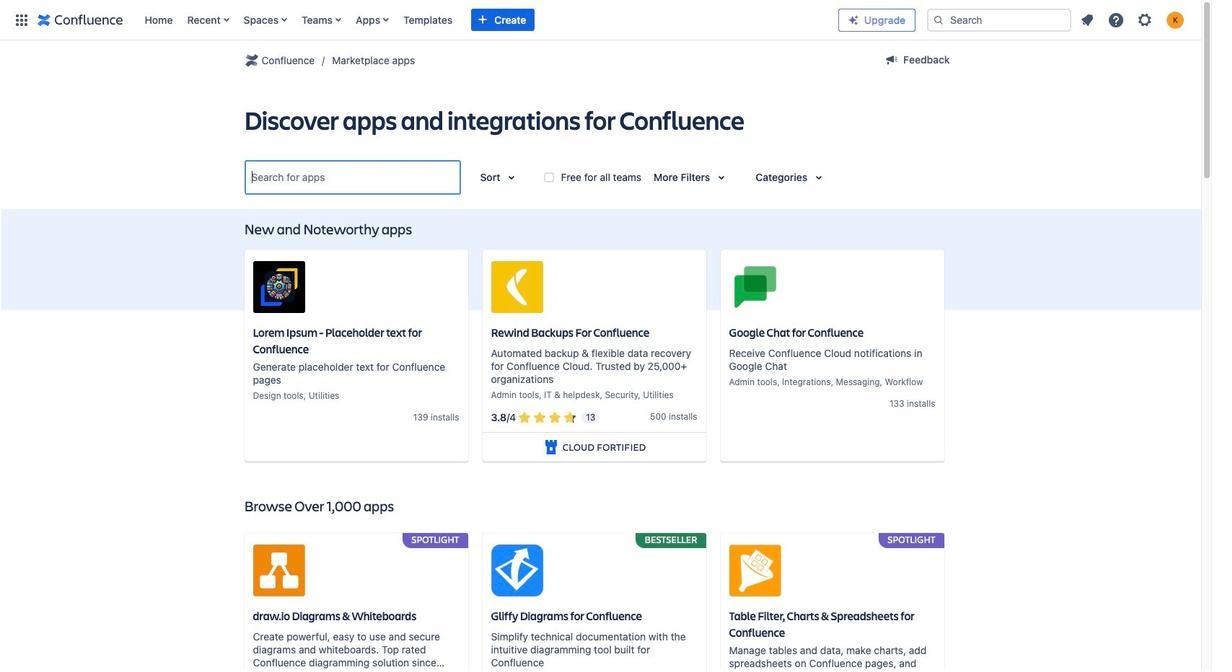 Task type: vqa. For each thing, say whether or not it's contained in the screenshot.
MORE icon
no



Task type: describe. For each thing, give the bounding box(es) containing it.
settings icon image
[[1137, 11, 1154, 29]]

help icon image
[[1108, 11, 1125, 29]]

global element
[[9, 0, 839, 40]]

premium image
[[848, 14, 860, 26]]

search image
[[933, 14, 945, 26]]

google chat for confluence image
[[730, 261, 781, 313]]

draw.io diagrams & whiteboards image
[[253, 545, 305, 597]]

Search field
[[928, 8, 1072, 31]]

list for appswitcher icon
[[138, 0, 839, 40]]

Search for apps field
[[247, 165, 458, 191]]



Task type: locate. For each thing, give the bounding box(es) containing it.
rewind backups for confluence image
[[491, 261, 543, 313]]

cloud fortified app badge image
[[543, 439, 560, 456]]

banner
[[0, 0, 1202, 40]]

1 horizontal spatial list
[[1075, 7, 1193, 33]]

confluence image
[[38, 11, 123, 29], [38, 11, 123, 29]]

list
[[138, 0, 839, 40], [1075, 7, 1193, 33]]

gliffy diagrams for confluence image
[[491, 545, 543, 597]]

lorem ipsum - placeholder text for confluence image
[[253, 261, 305, 313]]

table filter, charts & spreadsheets for confluence image
[[730, 545, 781, 597]]

0 horizontal spatial list
[[138, 0, 839, 40]]

notification icon image
[[1079, 11, 1097, 29]]

appswitcher icon image
[[13, 11, 30, 29]]

context icon image
[[243, 52, 260, 69], [243, 52, 260, 69]]

None search field
[[928, 8, 1072, 31]]

list for premium image
[[1075, 7, 1193, 33]]

your profile and preferences image
[[1167, 11, 1185, 29]]



